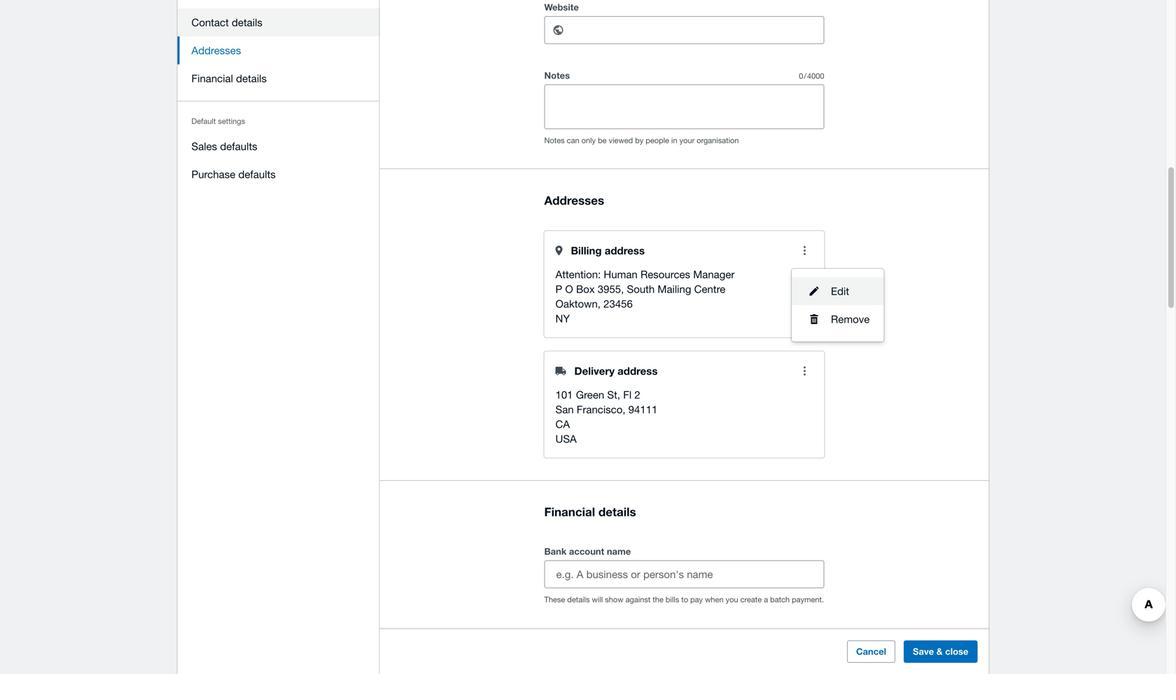 Task type: locate. For each thing, give the bounding box(es) containing it.
1 vertical spatial defaults
[[238, 168, 276, 180]]

1 horizontal spatial financial
[[544, 505, 595, 519]]

0 vertical spatial group
[[792, 269, 884, 342]]

by
[[635, 136, 644, 145]]

pay
[[691, 595, 703, 604]]

attention:
[[556, 268, 601, 280]]

1 notes from the top
[[544, 70, 570, 81]]

0 vertical spatial defaults
[[220, 140, 257, 152]]

name
[[607, 546, 631, 557]]

0 vertical spatial addresses
[[192, 44, 241, 56]]

3955,
[[598, 283, 624, 295]]

1 vertical spatial address option image
[[791, 357, 819, 385]]

101 green st, fl 2 san francisco, 94111 ca usa
[[556, 389, 658, 445]]

these details will show against the bills to pay when you create a batch payment.
[[544, 595, 824, 604]]

address option image for billing address
[[791, 237, 819, 265]]

contact details link
[[178, 8, 380, 36]]

group
[[792, 269, 884, 342], [544, 628, 825, 673]]

settings
[[218, 117, 245, 126]]

1 vertical spatial financial
[[544, 505, 595, 519]]

0 vertical spatial address option image
[[791, 237, 819, 265]]

financial up default settings
[[192, 72, 233, 84]]

1 vertical spatial notes
[[544, 136, 565, 145]]

2 address option image from the top
[[791, 357, 819, 385]]

remove button
[[792, 305, 884, 333]]

save & close
[[913, 646, 969, 657]]

address up the human
[[605, 244, 645, 257]]

centre
[[694, 283, 726, 295]]

details
[[232, 16, 263, 28], [236, 72, 267, 84], [599, 505, 636, 519], [567, 595, 590, 604]]

address up 2
[[618, 365, 658, 377]]

contact
[[192, 16, 229, 28]]

0 vertical spatial financial details
[[192, 72, 267, 84]]

1 address option image from the top
[[791, 237, 819, 265]]

1 horizontal spatial financial details
[[544, 505, 636, 519]]

purchase defaults
[[192, 168, 276, 180]]

0 horizontal spatial addresses
[[192, 44, 241, 56]]

address option image up edit button
[[791, 237, 819, 265]]

can
[[567, 136, 580, 145]]

financial up bank
[[544, 505, 595, 519]]

payment.
[[792, 595, 824, 604]]

1 horizontal spatial addresses
[[544, 193, 604, 207]]

shipping address icon image
[[556, 367, 566, 375]]

defaults down settings
[[220, 140, 257, 152]]

0 vertical spatial address
[[605, 244, 645, 257]]

sales defaults link
[[178, 132, 380, 160]]

will
[[592, 595, 603, 604]]

people
[[646, 136, 669, 145]]

to
[[682, 595, 688, 604]]

against
[[626, 595, 651, 604]]

notes left can
[[544, 136, 565, 145]]

financial details
[[192, 72, 267, 84], [544, 505, 636, 519]]

website
[[544, 2, 579, 13]]

organisation
[[697, 136, 739, 145]]

list box
[[792, 269, 884, 342]]

0 vertical spatial notes
[[544, 70, 570, 81]]

account
[[569, 546, 604, 557]]

94111
[[629, 403, 658, 416]]

manager
[[693, 268, 735, 280]]

addresses down contact
[[192, 44, 241, 56]]

0 vertical spatial financial
[[192, 72, 233, 84]]

oaktown,
[[556, 298, 601, 310]]

o
[[565, 283, 573, 295]]

addresses link
[[178, 36, 380, 64]]

defaults down sales defaults link
[[238, 168, 276, 180]]

defaults
[[220, 140, 257, 152], [238, 168, 276, 180]]

addresses up billing
[[544, 193, 604, 207]]

address option image down remove button
[[791, 357, 819, 385]]

create
[[741, 595, 762, 604]]

1 vertical spatial address
[[618, 365, 658, 377]]

financial
[[192, 72, 233, 84], [544, 505, 595, 519]]

financial details up bank account name
[[544, 505, 636, 519]]

Website text field
[[578, 17, 824, 44]]

menu
[[178, 0, 380, 197]]

billing address icon image
[[556, 246, 563, 256]]

addresses
[[192, 44, 241, 56], [544, 193, 604, 207]]

delivery
[[575, 365, 615, 377]]

1 vertical spatial group
[[544, 628, 825, 673]]

4000
[[807, 72, 825, 81]]

address for delivery address
[[618, 365, 658, 377]]

financial details up settings
[[192, 72, 267, 84]]

show
[[605, 595, 624, 604]]

notes up can
[[544, 70, 570, 81]]

edit button
[[792, 277, 884, 305]]

be
[[598, 136, 607, 145]]

2 notes from the top
[[544, 136, 565, 145]]

address option image
[[791, 237, 819, 265], [791, 357, 819, 385]]

defaults inside 'link'
[[238, 168, 276, 180]]

Bank account name field
[[545, 561, 824, 588]]

viewed
[[609, 136, 633, 145]]

address option image for delivery address
[[791, 357, 819, 385]]

/
[[804, 72, 807, 81]]

0 horizontal spatial financial details
[[192, 72, 267, 84]]

notes
[[544, 70, 570, 81], [544, 136, 565, 145]]

address
[[605, 244, 645, 257], [618, 365, 658, 377]]

101
[[556, 389, 573, 401]]

remove
[[831, 313, 870, 325]]



Task type: vqa. For each thing, say whether or not it's contained in the screenshot.
Attention: Human Resources Manager P O Box 3955, South Mailing Centre Oaktown, 23456 NY
yes



Task type: describe. For each thing, give the bounding box(es) containing it.
address for billing address
[[605, 244, 645, 257]]

francisco,
[[577, 403, 626, 416]]

addresses inside menu
[[192, 44, 241, 56]]

resources
[[641, 268, 690, 280]]

sales defaults
[[192, 140, 257, 152]]

menu containing contact details
[[178, 0, 380, 197]]

in
[[672, 136, 678, 145]]

save & close button
[[904, 641, 978, 663]]

default settings
[[192, 117, 245, 126]]

these
[[544, 595, 565, 604]]

purchase
[[192, 168, 235, 180]]

close
[[946, 646, 969, 657]]

your
[[680, 136, 695, 145]]

bank
[[544, 546, 567, 557]]

edit
[[831, 285, 849, 297]]

financial details link
[[178, 64, 380, 92]]

notes for notes
[[544, 70, 570, 81]]

box
[[576, 283, 595, 295]]

green
[[576, 389, 604, 401]]

defaults for sales defaults
[[220, 140, 257, 152]]

you
[[726, 595, 738, 604]]

details down addresses link
[[236, 72, 267, 84]]

attention: human resources manager p o box 3955, south mailing centre oaktown, 23456 ny
[[556, 268, 735, 325]]

st,
[[607, 389, 620, 401]]

details up the name at right bottom
[[599, 505, 636, 519]]

billing address
[[571, 244, 645, 257]]

p
[[556, 283, 562, 295]]

billing
[[571, 244, 602, 257]]

purchase defaults link
[[178, 160, 380, 188]]

list box containing edit
[[792, 269, 884, 342]]

details right contact
[[232, 16, 263, 28]]

bills
[[666, 595, 679, 604]]

notes can only be viewed by people in your organisation
[[544, 136, 739, 145]]

details left will in the right of the page
[[567, 595, 590, 604]]

only
[[582, 136, 596, 145]]

delivery address
[[575, 365, 658, 377]]

group containing edit
[[792, 269, 884, 342]]

1 vertical spatial financial details
[[544, 505, 636, 519]]

bank account name
[[544, 546, 631, 557]]

1 vertical spatial addresses
[[544, 193, 604, 207]]

the
[[653, 595, 664, 604]]

default
[[192, 117, 216, 126]]

south
[[627, 283, 655, 295]]

0
[[799, 72, 803, 81]]

human
[[604, 268, 638, 280]]

san
[[556, 403, 574, 416]]

23456
[[604, 298, 633, 310]]

a
[[764, 595, 768, 604]]

save
[[913, 646, 934, 657]]

batch
[[770, 595, 790, 604]]

2
[[635, 389, 640, 401]]

cancel
[[856, 646, 887, 657]]

fl
[[623, 389, 632, 401]]

contact details
[[192, 16, 263, 28]]

0 / 4000
[[799, 72, 825, 81]]

cancel button
[[847, 641, 896, 663]]

0 horizontal spatial financial
[[192, 72, 233, 84]]

ny
[[556, 312, 570, 325]]

&
[[937, 646, 943, 657]]

notes for notes can only be viewed by people in your organisation
[[544, 136, 565, 145]]

usa
[[556, 433, 577, 445]]

Notes text field
[[545, 85, 824, 129]]

when
[[705, 595, 724, 604]]

sales
[[192, 140, 217, 152]]

defaults for purchase defaults
[[238, 168, 276, 180]]

ca
[[556, 418, 570, 430]]

mailing
[[658, 283, 691, 295]]



